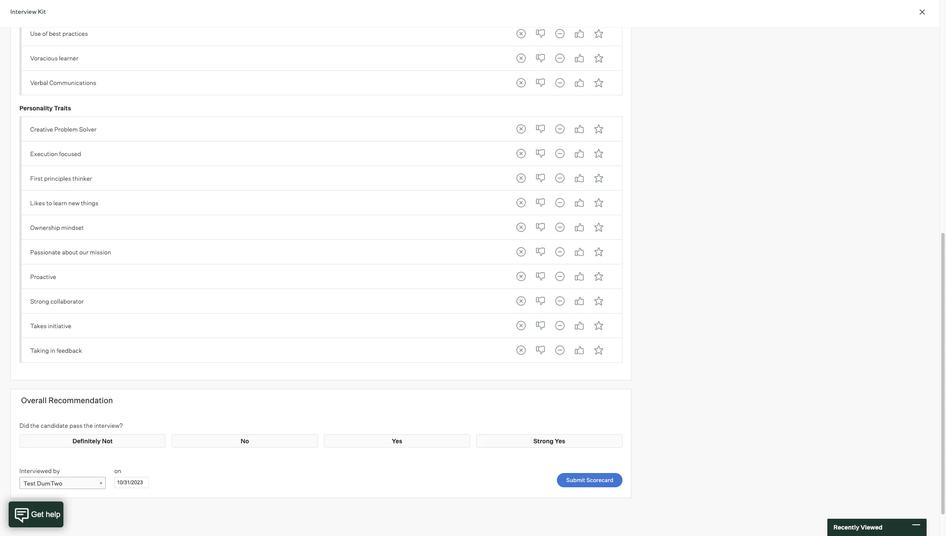Task type: locate. For each thing, give the bounding box(es) containing it.
6 mixed image from the top
[[552, 342, 569, 359]]

4 no image from the top
[[532, 170, 549, 187]]

yes button
[[571, 25, 588, 42], [571, 50, 588, 67], [571, 74, 588, 91], [571, 121, 588, 138], [571, 145, 588, 163], [571, 170, 588, 187], [571, 194, 588, 212], [571, 219, 588, 236], [571, 244, 588, 261], [571, 268, 588, 286], [571, 293, 588, 310], [571, 318, 588, 335], [571, 342, 588, 359]]

mixed button for problem
[[552, 121, 569, 138]]

2 strong yes image from the top
[[590, 50, 608, 67]]

no image for communications
[[532, 74, 549, 91]]

3 strong yes image from the top
[[590, 74, 608, 91]]

3 mixed image from the top
[[552, 194, 569, 212]]

overall
[[21, 396, 47, 406]]

definitely not image for first principles thinker
[[513, 170, 530, 187]]

interview kit
[[10, 8, 46, 15]]

3 yes image from the top
[[571, 121, 588, 138]]

things
[[81, 199, 98, 207]]

candidate
[[41, 422, 68, 430]]

tab list for communications
[[513, 74, 608, 91]]

strong yes
[[534, 438, 566, 445]]

3 definitely not button from the top
[[513, 74, 530, 91]]

no image for principles
[[532, 170, 549, 187]]

5 no image from the top
[[532, 219, 549, 236]]

11 strong yes button from the top
[[590, 293, 608, 310]]

mixed image
[[552, 50, 569, 67], [552, 74, 569, 91], [552, 194, 569, 212], [552, 219, 569, 236], [552, 318, 569, 335], [552, 342, 569, 359]]

4 mixed image from the top
[[552, 219, 569, 236]]

9 strong yes button from the top
[[590, 244, 608, 261]]

strong yes image for collaborator
[[590, 293, 608, 310]]

4 definitely not image from the top
[[513, 318, 530, 335]]

tab list for to
[[513, 194, 608, 212]]

2 no image from the top
[[532, 50, 549, 67]]

2 strong yes button from the top
[[590, 50, 608, 67]]

the right pass
[[84, 422, 93, 430]]

use of best practices
[[30, 30, 88, 37]]

8 no image from the top
[[532, 318, 549, 335]]

scorecard
[[587, 477, 614, 484]]

mixed image for ownership mindset
[[552, 219, 569, 236]]

6 no button from the top
[[532, 170, 549, 187]]

takes
[[30, 322, 47, 330]]

in
[[50, 347, 55, 354]]

5 no button from the top
[[532, 145, 549, 163]]

8 mixed button from the top
[[552, 219, 569, 236]]

definitely not button for collaborator
[[513, 293, 530, 310]]

9 yes button from the top
[[571, 244, 588, 261]]

no button for learner
[[532, 50, 549, 67]]

4 no button from the top
[[532, 121, 549, 138]]

yes image for learner
[[571, 50, 588, 67]]

8 definitely not button from the top
[[513, 219, 530, 236]]

strong yes image for solver
[[590, 121, 608, 138]]

passionate about our mission
[[30, 249, 111, 256]]

interviewed
[[19, 468, 52, 475]]

strong yes image for focused
[[590, 145, 608, 163]]

yes button for focused
[[571, 145, 588, 163]]

yes image for use of best practices
[[571, 25, 588, 42]]

did
[[19, 422, 29, 430]]

yes image for principles
[[571, 170, 588, 187]]

3 tab list from the top
[[513, 74, 608, 91]]

strong yes image
[[590, 25, 608, 42], [590, 50, 608, 67], [590, 74, 608, 91], [590, 145, 608, 163], [590, 268, 608, 286], [590, 293, 608, 310], [590, 318, 608, 335]]

ownership mindset
[[30, 224, 84, 231]]

2 the from the left
[[84, 422, 93, 430]]

mixed button for collaborator
[[552, 293, 569, 310]]

5 yes image from the top
[[571, 194, 588, 212]]

3 definitely not image from the top
[[513, 293, 530, 310]]

yes button for collaborator
[[571, 293, 588, 310]]

definitely not image for of
[[513, 25, 530, 42]]

yes image for initiative
[[571, 318, 588, 335]]

definitely not image
[[513, 25, 530, 42], [513, 50, 530, 67], [513, 74, 530, 91], [513, 121, 530, 138], [513, 145, 530, 163], [513, 194, 530, 212], [513, 219, 530, 236], [513, 268, 530, 286], [513, 342, 530, 359]]

4 yes image from the top
[[571, 293, 588, 310]]

yes image
[[571, 25, 588, 42], [571, 74, 588, 91], [571, 121, 588, 138], [571, 145, 588, 163], [571, 194, 588, 212], [571, 219, 588, 236], [571, 244, 588, 261], [571, 342, 588, 359]]

11 definitely not button from the top
[[513, 293, 530, 310]]

1 yes button from the top
[[571, 25, 588, 42]]

yes button for problem
[[571, 121, 588, 138]]

12 mixed button from the top
[[552, 318, 569, 335]]

definitely not image for in
[[513, 342, 530, 359]]

4 definitely not button from the top
[[513, 121, 530, 138]]

strong yes button for communications
[[590, 74, 608, 91]]

7 yes image from the top
[[571, 244, 588, 261]]

tab list for about
[[513, 244, 608, 261]]

no image for learn
[[532, 194, 549, 212]]

4 mixed image from the top
[[552, 170, 569, 187]]

13 mixed button from the top
[[552, 342, 569, 359]]

mixed button
[[552, 25, 569, 42], [552, 50, 569, 67], [552, 74, 569, 91], [552, 121, 569, 138], [552, 145, 569, 163], [552, 170, 569, 187], [552, 194, 569, 212], [552, 219, 569, 236], [552, 244, 569, 261], [552, 268, 569, 286], [552, 293, 569, 310], [552, 318, 569, 335], [552, 342, 569, 359]]

verbal
[[30, 79, 48, 86]]

pass
[[70, 422, 83, 430]]

definitely not image for learner
[[513, 50, 530, 67]]

8 yes button from the top
[[571, 219, 588, 236]]

7 no image from the top
[[532, 293, 549, 310]]

strong yes button for focused
[[590, 145, 608, 163]]

yes image for ownership mindset
[[571, 219, 588, 236]]

0 vertical spatial strong
[[30, 5, 49, 13]]

mindset
[[61, 224, 84, 231]]

7 strong yes button from the top
[[590, 194, 608, 212]]

tab list for mindset
[[513, 219, 608, 236]]

8 strong yes button from the top
[[590, 219, 608, 236]]

and
[[78, 5, 89, 13]]

6 strong yes button from the top
[[590, 170, 608, 187]]

mixed button for in
[[552, 342, 569, 359]]

strong yes image for learner
[[590, 50, 608, 67]]

kit
[[38, 8, 46, 15]]

yes button for initiative
[[571, 318, 588, 335]]

5 tab list from the top
[[513, 145, 608, 163]]

on
[[114, 468, 121, 475]]

mixed image
[[552, 25, 569, 42], [552, 121, 569, 138], [552, 145, 569, 163], [552, 170, 569, 187], [552, 244, 569, 261], [552, 268, 569, 286], [552, 293, 569, 310]]

4 mixed button from the top
[[552, 121, 569, 138]]

no button for to
[[532, 194, 549, 212]]

strong yes image for learn
[[590, 194, 608, 212]]

6 strong yes image from the top
[[590, 293, 608, 310]]

no image for our
[[532, 244, 549, 261]]

13 strong yes button from the top
[[590, 342, 608, 359]]

7 strong yes image from the top
[[590, 318, 608, 335]]

no image for initiative
[[532, 318, 549, 335]]

5 definitely not image from the top
[[513, 145, 530, 163]]

7 definitely not button from the top
[[513, 194, 530, 212]]

learner
[[59, 54, 78, 62]]

definitely not image for problem
[[513, 121, 530, 138]]

focused
[[59, 150, 81, 157]]

strong yes button for in
[[590, 342, 608, 359]]

1 yes image from the top
[[571, 25, 588, 42]]

tab list for collaborator
[[513, 293, 608, 310]]

yes image for taking in feedback
[[571, 342, 588, 359]]

strong yes button for to
[[590, 194, 608, 212]]

12 definitely not button from the top
[[513, 318, 530, 335]]

collaborator
[[50, 298, 84, 305]]

4 yes image from the top
[[571, 145, 588, 163]]

interview
[[10, 8, 37, 15]]

no button for in
[[532, 342, 549, 359]]

1 no image from the top
[[532, 121, 549, 138]]

definitely not image for focused
[[513, 145, 530, 163]]

0 horizontal spatial the
[[30, 422, 39, 430]]

1 horizontal spatial yes
[[555, 438, 566, 445]]

2 yes image from the top
[[571, 170, 588, 187]]

no button
[[532, 25, 549, 42], [532, 50, 549, 67], [532, 74, 549, 91], [532, 121, 549, 138], [532, 145, 549, 163], [532, 170, 549, 187], [532, 194, 549, 212], [532, 219, 549, 236], [532, 244, 549, 261], [532, 268, 549, 286], [532, 293, 549, 310], [532, 318, 549, 335], [532, 342, 549, 359]]

12 yes button from the top
[[571, 318, 588, 335]]

no button for collaborator
[[532, 293, 549, 310]]

strong collaborator
[[30, 298, 84, 305]]

practices
[[62, 30, 88, 37]]

None text field
[[114, 477, 149, 489]]

1 mixed image from the top
[[552, 50, 569, 67]]

5 definitely not button from the top
[[513, 145, 530, 163]]

11 no button from the top
[[532, 293, 549, 310]]

definitely not button for problem
[[513, 121, 530, 138]]

5 mixed image from the top
[[552, 318, 569, 335]]

6 yes button from the top
[[571, 170, 588, 187]]

the
[[30, 422, 39, 430], [84, 422, 93, 430]]

6 yes image from the top
[[571, 219, 588, 236]]

principles
[[44, 175, 71, 182]]

no image for mindset
[[532, 219, 549, 236]]

mixed button for initiative
[[552, 318, 569, 335]]

10 tab list from the top
[[513, 268, 608, 286]]

10 mixed button from the top
[[552, 268, 569, 286]]

proactive
[[30, 273, 56, 281]]

tab list for in
[[513, 342, 608, 359]]

creative
[[30, 126, 53, 133]]

5 mixed button from the top
[[552, 145, 569, 163]]

strong yes image
[[590, 121, 608, 138], [590, 170, 608, 187], [590, 194, 608, 212], [590, 219, 608, 236], [590, 244, 608, 261], [590, 342, 608, 359]]

3 definitely not image from the top
[[513, 74, 530, 91]]

yes image
[[571, 50, 588, 67], [571, 170, 588, 187], [571, 268, 588, 286], [571, 293, 588, 310], [571, 318, 588, 335]]

12 strong yes button from the top
[[590, 318, 608, 335]]

3 strong yes image from the top
[[590, 194, 608, 212]]

no image
[[532, 25, 549, 42], [532, 50, 549, 67], [532, 74, 549, 91], [532, 170, 549, 187], [532, 219, 549, 236], [532, 268, 549, 286], [532, 293, 549, 310], [532, 318, 549, 335]]

yes
[[392, 438, 403, 445], [555, 438, 566, 445]]

5 strong yes image from the top
[[590, 268, 608, 286]]

3 no image from the top
[[532, 74, 549, 91]]

definitely not button for about
[[513, 244, 530, 261]]

no button for principles
[[532, 170, 549, 187]]

13 tab list from the top
[[513, 342, 608, 359]]

9 definitely not button from the top
[[513, 244, 530, 261]]

yes button for principles
[[571, 170, 588, 187]]

learn
[[53, 199, 67, 207]]

submit scorecard
[[567, 477, 614, 484]]

1 strong yes image from the top
[[590, 25, 608, 42]]

definitely not image
[[513, 170, 530, 187], [513, 244, 530, 261], [513, 293, 530, 310], [513, 318, 530, 335]]

mixed image for principles
[[552, 170, 569, 187]]

1 yes image from the top
[[571, 50, 588, 67]]

5 yes button from the top
[[571, 145, 588, 163]]

7 yes button from the top
[[571, 194, 588, 212]]

5 no image from the top
[[532, 342, 549, 359]]

7 no button from the top
[[532, 194, 549, 212]]

9 tab list from the top
[[513, 244, 608, 261]]

first
[[30, 175, 43, 182]]

2 definitely not button from the top
[[513, 50, 530, 67]]

2 tab list from the top
[[513, 50, 608, 67]]

strong yes image for of
[[590, 25, 608, 42]]

13 yes button from the top
[[571, 342, 588, 359]]

9 no button from the top
[[532, 244, 549, 261]]

yes button for of
[[571, 25, 588, 42]]

2 mixed image from the top
[[552, 74, 569, 91]]

1 horizontal spatial the
[[84, 422, 93, 430]]

1 strong yes image from the top
[[590, 121, 608, 138]]

definitely not image for mindset
[[513, 219, 530, 236]]

passionate
[[30, 249, 61, 256]]

4 definitely not image from the top
[[513, 121, 530, 138]]

mixed button for focused
[[552, 145, 569, 163]]

interviewed by
[[19, 468, 60, 475]]

definitely not button
[[513, 25, 530, 42], [513, 50, 530, 67], [513, 74, 530, 91], [513, 121, 530, 138], [513, 145, 530, 163], [513, 170, 530, 187], [513, 194, 530, 212], [513, 219, 530, 236], [513, 244, 530, 261], [513, 268, 530, 286], [513, 293, 530, 310], [513, 318, 530, 335], [513, 342, 530, 359]]

1 definitely not image from the top
[[513, 170, 530, 187]]

8 no button from the top
[[532, 219, 549, 236]]

1 vertical spatial strong
[[30, 298, 49, 305]]

6 definitely not button from the top
[[513, 170, 530, 187]]

yes image for passionate about our mission
[[571, 244, 588, 261]]

no image
[[532, 121, 549, 138], [532, 145, 549, 163], [532, 194, 549, 212], [532, 244, 549, 261], [532, 342, 549, 359]]

6 tab list from the top
[[513, 170, 608, 187]]

11 mixed button from the top
[[552, 293, 569, 310]]

1 no button from the top
[[532, 25, 549, 42]]

mixed button for communications
[[552, 74, 569, 91]]

3 mixed image from the top
[[552, 145, 569, 163]]

the right 'did'
[[30, 422, 39, 430]]

2 vertical spatial strong
[[534, 438, 554, 445]]

0 horizontal spatial yes
[[392, 438, 403, 445]]

4 yes button from the top
[[571, 121, 588, 138]]

definitely not button for principles
[[513, 170, 530, 187]]

mixed button for about
[[552, 244, 569, 261]]

traits
[[54, 104, 71, 112]]

strong yes button
[[590, 25, 608, 42], [590, 50, 608, 67], [590, 74, 608, 91], [590, 121, 608, 138], [590, 145, 608, 163], [590, 170, 608, 187], [590, 194, 608, 212], [590, 219, 608, 236], [590, 244, 608, 261], [590, 268, 608, 286], [590, 293, 608, 310], [590, 318, 608, 335], [590, 342, 608, 359]]

12 no button from the top
[[532, 318, 549, 335]]

not
[[102, 438, 113, 445]]

to
[[46, 199, 52, 207]]

strong
[[30, 5, 49, 13], [30, 298, 49, 305], [534, 438, 554, 445]]

13 definitely not button from the top
[[513, 342, 530, 359]]

strong analytical and problem solving skills
[[30, 5, 149, 13]]

tab list
[[513, 25, 608, 42], [513, 50, 608, 67], [513, 74, 608, 91], [513, 121, 608, 138], [513, 145, 608, 163], [513, 170, 608, 187], [513, 194, 608, 212], [513, 219, 608, 236], [513, 244, 608, 261], [513, 268, 608, 286], [513, 293, 608, 310], [513, 318, 608, 335], [513, 342, 608, 359]]

yes image for collaborator
[[571, 293, 588, 310]]

7 mixed button from the top
[[552, 194, 569, 212]]

our
[[79, 249, 89, 256]]

7 definitely not image from the top
[[513, 219, 530, 236]]

no image for feedback
[[532, 342, 549, 359]]

9 definitely not image from the top
[[513, 342, 530, 359]]

definitely not
[[72, 438, 113, 445]]



Task type: describe. For each thing, give the bounding box(es) containing it.
yes button for mindset
[[571, 219, 588, 236]]

strong yes button for collaborator
[[590, 293, 608, 310]]

mixed image for likes to learn new things
[[552, 194, 569, 212]]

interview?
[[94, 422, 123, 430]]

solver
[[79, 126, 97, 133]]

definitely not button for learner
[[513, 50, 530, 67]]

test dumtwo link
[[19, 477, 106, 490]]

definitely not image for takes initiative
[[513, 318, 530, 335]]

no button for about
[[532, 244, 549, 261]]

did the candidate pass the interview?
[[19, 422, 123, 430]]

test dumtwo
[[23, 480, 62, 487]]

8 definitely not image from the top
[[513, 268, 530, 286]]

feedback
[[57, 347, 82, 354]]

about
[[62, 249, 78, 256]]

6 no image from the top
[[532, 268, 549, 286]]

definitely not button for communications
[[513, 74, 530, 91]]

close image
[[918, 7, 928, 17]]

strong yes button for of
[[590, 25, 608, 42]]

mixed image for of
[[552, 25, 569, 42]]

problem
[[90, 5, 113, 13]]

3 yes image from the top
[[571, 268, 588, 286]]

use
[[30, 30, 41, 37]]

problem
[[54, 126, 78, 133]]

personality traits
[[19, 104, 71, 112]]

tab list for initiative
[[513, 318, 608, 335]]

mixed image for taking in feedback
[[552, 342, 569, 359]]

no
[[241, 438, 249, 445]]

mixed button for of
[[552, 25, 569, 42]]

voracious
[[30, 54, 58, 62]]

strong yes button for learner
[[590, 50, 608, 67]]

likes to learn new things
[[30, 199, 98, 207]]

verbal communications
[[30, 79, 96, 86]]

strong yes image for initiative
[[590, 318, 608, 335]]

submit
[[567, 477, 586, 484]]

strong yes image for our
[[590, 244, 608, 261]]

mixed button for mindset
[[552, 219, 569, 236]]

new
[[68, 199, 80, 207]]

takes initiative
[[30, 322, 71, 330]]

strong yes button for principles
[[590, 170, 608, 187]]

no button for initiative
[[532, 318, 549, 335]]

10 no button from the top
[[532, 268, 549, 286]]

no image for learner
[[532, 50, 549, 67]]

strong for strong yes
[[534, 438, 554, 445]]

4 strong yes image from the top
[[590, 219, 608, 236]]

tab list for principles
[[513, 170, 608, 187]]

definitely not button for in
[[513, 342, 530, 359]]

strong yes button for mindset
[[590, 219, 608, 236]]

dumtwo
[[37, 480, 62, 487]]

ownership
[[30, 224, 60, 231]]

test
[[23, 480, 36, 487]]

mixed image for takes initiative
[[552, 318, 569, 335]]

definitely not button for of
[[513, 25, 530, 42]]

no button for mindset
[[532, 219, 549, 236]]

yes button for in
[[571, 342, 588, 359]]

10 definitely not button from the top
[[513, 268, 530, 286]]

10 yes button from the top
[[571, 268, 588, 286]]

initiative
[[48, 322, 71, 330]]

mixed image for problem
[[552, 121, 569, 138]]

first principles thinker
[[30, 175, 92, 182]]

by
[[53, 468, 60, 475]]

no button for of
[[532, 25, 549, 42]]

1 yes from the left
[[392, 438, 403, 445]]

recently viewed
[[834, 524, 883, 532]]

recommendation
[[48, 396, 113, 406]]

yes button for communications
[[571, 74, 588, 91]]

no image for of
[[532, 25, 549, 42]]

strong for strong analytical and problem solving skills
[[30, 5, 49, 13]]

execution
[[30, 150, 58, 157]]

2 no image from the top
[[532, 145, 549, 163]]

mixed image for about
[[552, 244, 569, 261]]

no image for collaborator
[[532, 293, 549, 310]]

mixed button for learner
[[552, 50, 569, 67]]

tab list for focused
[[513, 145, 608, 163]]

strong for strong collaborator
[[30, 298, 49, 305]]

strong yes image for feedback
[[590, 342, 608, 359]]

solving
[[114, 5, 134, 13]]

best
[[49, 30, 61, 37]]

mission
[[90, 249, 111, 256]]

viewed
[[861, 524, 883, 532]]

thinker
[[73, 175, 92, 182]]

tab list for learner
[[513, 50, 608, 67]]

execution focused
[[30, 150, 81, 157]]

mixed image for verbal communications
[[552, 74, 569, 91]]

no button for problem
[[532, 121, 549, 138]]

strong yes image for communications
[[590, 74, 608, 91]]

taking in feedback
[[30, 347, 82, 354]]

mixed image for focused
[[552, 145, 569, 163]]

voracious learner
[[30, 54, 78, 62]]

strong yes image for thinker
[[590, 170, 608, 187]]

communications
[[49, 79, 96, 86]]

1 the from the left
[[30, 422, 39, 430]]

creative problem solver
[[30, 126, 97, 133]]

overall recommendation
[[21, 396, 113, 406]]

tab list for problem
[[513, 121, 608, 138]]

definitely not image for passionate about our mission
[[513, 244, 530, 261]]

likes
[[30, 199, 45, 207]]

6 mixed image from the top
[[552, 268, 569, 286]]

strong yes button for problem
[[590, 121, 608, 138]]

skills
[[136, 5, 149, 13]]

submit scorecard link
[[558, 474, 623, 488]]

no image for solver
[[532, 121, 549, 138]]

recently
[[834, 524, 860, 532]]

definitely
[[72, 438, 101, 445]]

taking
[[30, 347, 49, 354]]

definitely not image for communications
[[513, 74, 530, 91]]

definitely not button for initiative
[[513, 318, 530, 335]]

yes button for about
[[571, 244, 588, 261]]

of
[[42, 30, 48, 37]]

strong yes button for about
[[590, 244, 608, 261]]

tab list for of
[[513, 25, 608, 42]]

mixed image for collaborator
[[552, 293, 569, 310]]

mixed button for principles
[[552, 170, 569, 187]]

definitely not button for mindset
[[513, 219, 530, 236]]

yes image for likes to learn new things
[[571, 194, 588, 212]]

no button for communications
[[532, 74, 549, 91]]

10 strong yes button from the top
[[590, 268, 608, 286]]

mixed image for voracious learner
[[552, 50, 569, 67]]

yes button for to
[[571, 194, 588, 212]]

yes button for learner
[[571, 50, 588, 67]]

definitely not button for focused
[[513, 145, 530, 163]]

analytical
[[50, 5, 77, 13]]

definitely not image for strong collaborator
[[513, 293, 530, 310]]

yes image for creative problem solver
[[571, 121, 588, 138]]

personality
[[19, 104, 53, 112]]

2 yes from the left
[[555, 438, 566, 445]]



Task type: vqa. For each thing, say whether or not it's contained in the screenshot.
second tab list from the bottom
yes



